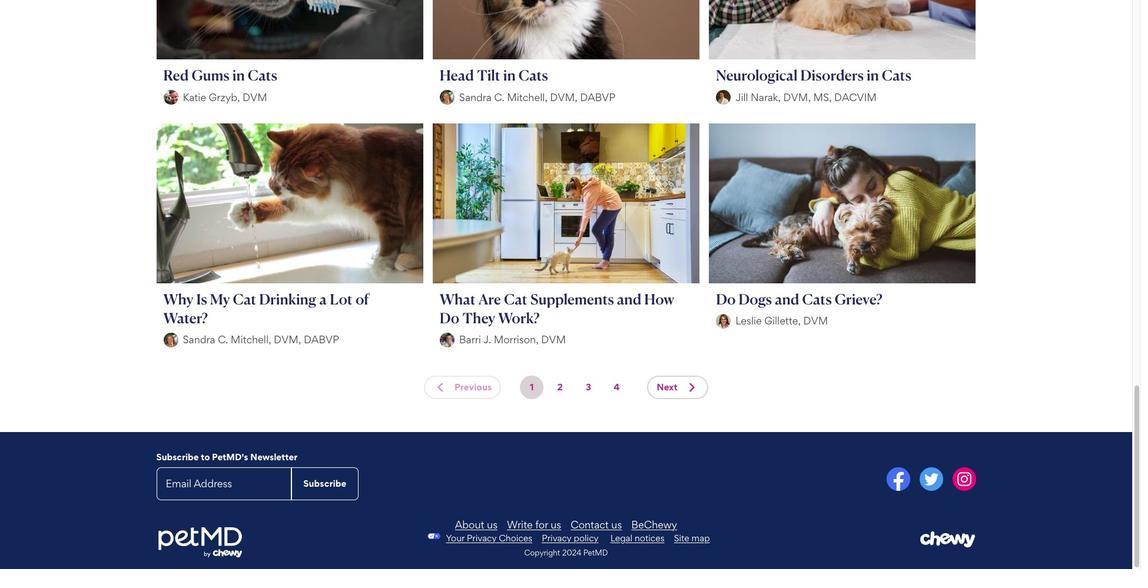 Task type: vqa. For each thing, say whether or not it's contained in the screenshot.
Bales,
no



Task type: describe. For each thing, give the bounding box(es) containing it.
about
[[455, 519, 484, 531]]

disorders
[[800, 67, 864, 84]]

by image for what are cat supplements and how do they work?
[[440, 333, 454, 348]]

site
[[674, 533, 689, 544]]

cat inside the what are cat supplements and how do they work?
[[504, 291, 527, 308]]

of
[[356, 291, 369, 308]]

dogs
[[739, 291, 772, 308]]

subscribe for subscribe
[[303, 478, 347, 490]]

c. for my
[[218, 334, 228, 346]]

petmd home image
[[156, 527, 243, 560]]

barri j. morrison, dvm
[[459, 334, 566, 346]]

policy
[[574, 533, 599, 544]]

leslie
[[736, 315, 762, 327]]

by image for red
[[163, 90, 178, 105]]

newsletter
[[250, 452, 297, 463]]

red
[[163, 67, 189, 84]]

contact us link
[[571, 519, 622, 531]]

write
[[507, 519, 533, 531]]

legal notices
[[610, 533, 665, 544]]

2
[[557, 382, 563, 393]]

gums
[[192, 67, 230, 84]]

katie
[[183, 91, 206, 103]]

water?
[[163, 310, 208, 327]]

about petmd element
[[294, 519, 838, 531]]

contact us
[[571, 519, 622, 531]]

subscribe button
[[292, 468, 358, 501]]

2 link
[[548, 376, 572, 400]]

dvm for in
[[243, 91, 267, 103]]

do dogs and cats grieve?
[[716, 291, 882, 308]]

lot
[[330, 291, 353, 308]]

what are cat supplements and how do they work?
[[440, 291, 674, 327]]

3
[[586, 382, 591, 393]]

why
[[163, 291, 193, 308]]

grieve?
[[835, 291, 882, 308]]

2 us from the left
[[551, 519, 561, 531]]

privacy policy link
[[542, 533, 599, 544]]

why is my cat drinking a lot of water?
[[163, 291, 369, 327]]

morrison,
[[494, 334, 539, 346]]

your privacy choices
[[446, 533, 532, 544]]

dvm for and
[[803, 315, 828, 327]]

sandra c. mitchell, dvm, dabvp for cats
[[459, 91, 615, 103]]

gillette,
[[764, 315, 801, 327]]

dvm, for why is my cat drinking a lot of water?
[[274, 334, 301, 346]]

site map link
[[674, 533, 710, 544]]

3 link
[[577, 376, 600, 400]]

next link
[[647, 376, 708, 400]]

by image for neurological
[[716, 90, 731, 105]]

jill narak, dvm, ms, dacvim
[[736, 91, 877, 103]]

sandra for is
[[183, 334, 215, 346]]

my privacy choices image
[[422, 534, 446, 540]]

site map
[[674, 533, 710, 544]]

about us
[[455, 519, 498, 531]]

4
[[614, 382, 620, 393]]

write for us link
[[507, 519, 561, 531]]

social element
[[571, 468, 976, 494]]

copyright 2024 petmd
[[524, 549, 608, 558]]

tilt
[[477, 67, 500, 84]]

j.
[[483, 334, 491, 346]]

supplements
[[530, 291, 614, 308]]

neurological disorders in cats
[[716, 67, 911, 84]]

legal notices link
[[610, 533, 665, 544]]

how
[[644, 291, 674, 308]]

your privacy choices link
[[446, 533, 532, 544]]

us for contact us
[[611, 519, 622, 531]]

what
[[440, 291, 476, 308]]

barri
[[459, 334, 481, 346]]

subscribe for subscribe to petmd's newsletter
[[156, 452, 199, 463]]

c. for in
[[494, 91, 504, 103]]

instagram image
[[952, 468, 976, 491]]

they
[[462, 310, 495, 327]]

cats for head tilt in cats
[[519, 67, 548, 84]]

cats for neurological disorders in cats
[[882, 67, 911, 84]]

bechewy
[[631, 519, 677, 531]]

head tilt in cats
[[440, 67, 548, 84]]

grzyb,
[[209, 91, 240, 103]]

privacy element
[[422, 533, 599, 544]]

privacy inside your privacy choices link
[[467, 533, 497, 544]]

ms,
[[813, 91, 832, 103]]



Task type: locate. For each thing, give the bounding box(es) containing it.
1 vertical spatial sandra
[[183, 334, 215, 346]]

None email field
[[156, 468, 292, 501]]

1 horizontal spatial mitchell,
[[507, 91, 548, 103]]

0 horizontal spatial do
[[440, 310, 459, 327]]

do inside the what are cat supplements and how do they work?
[[440, 310, 459, 327]]

0 vertical spatial dabvp
[[580, 91, 615, 103]]

drinking
[[259, 291, 316, 308]]

dabvp for why is my cat drinking a lot of water?
[[304, 334, 339, 346]]

2 horizontal spatial us
[[611, 519, 622, 531]]

3 in from the left
[[867, 67, 879, 84]]

dvm, for head tilt in cats
[[550, 91, 577, 103]]

0 horizontal spatial dvm
[[243, 91, 267, 103]]

c. down head tilt in cats
[[494, 91, 504, 103]]

leslie gillette, dvm
[[736, 315, 828, 327]]

your
[[446, 533, 465, 544]]

1 horizontal spatial c.
[[494, 91, 504, 103]]

red gums in cats
[[163, 67, 277, 84]]

are
[[479, 291, 501, 308]]

bechewy link
[[631, 519, 677, 531]]

0 vertical spatial dvm
[[243, 91, 267, 103]]

1 horizontal spatial sandra c. mitchell, dvm, dabvp
[[459, 91, 615, 103]]

cat inside why is my cat drinking a lot of water?
[[233, 291, 256, 308]]

facebook image
[[886, 468, 910, 491]]

0 horizontal spatial us
[[487, 519, 498, 531]]

choices
[[499, 533, 532, 544]]

3 us from the left
[[611, 519, 622, 531]]

2 vertical spatial dvm
[[541, 334, 566, 346]]

dvm down the what are cat supplements and how do they work? at the bottom of page
[[541, 334, 566, 346]]

by image
[[163, 90, 178, 105], [716, 90, 731, 105], [716, 314, 731, 329]]

0 vertical spatial mitchell,
[[507, 91, 548, 103]]

chewy logo image
[[920, 532, 976, 549]]

1 horizontal spatial dvm
[[541, 334, 566, 346]]

0 horizontal spatial subscribe
[[156, 452, 199, 463]]

and left how
[[617, 291, 641, 308]]

do
[[716, 291, 736, 308], [440, 310, 459, 327]]

in
[[232, 67, 245, 84], [503, 67, 516, 84], [867, 67, 879, 84]]

write for us
[[507, 519, 561, 531]]

0 horizontal spatial in
[[232, 67, 245, 84]]

by image for why is my cat drinking a lot of water?
[[163, 333, 178, 348]]

2 privacy from the left
[[542, 533, 572, 544]]

narak,
[[751, 91, 781, 103]]

1 and from the left
[[617, 291, 641, 308]]

2 cat from the left
[[504, 291, 527, 308]]

c. down my at the left bottom
[[218, 334, 228, 346]]

legal element
[[610, 533, 710, 544]]

in for gums
[[232, 67, 245, 84]]

by image down water?
[[163, 333, 178, 348]]

sandra c. mitchell, dvm, dabvp for cat
[[183, 334, 339, 346]]

sandra
[[459, 91, 492, 103], [183, 334, 215, 346]]

and up gillette,
[[775, 291, 799, 308]]

1 vertical spatial subscribe
[[303, 478, 347, 490]]

0 horizontal spatial privacy
[[467, 533, 497, 544]]

do down 'what'
[[440, 310, 459, 327]]

c.
[[494, 91, 504, 103], [218, 334, 228, 346]]

privacy policy
[[542, 533, 599, 544]]

dvm
[[243, 91, 267, 103], [803, 315, 828, 327], [541, 334, 566, 346]]

us up legal
[[611, 519, 622, 531]]

copyright
[[524, 549, 560, 558]]

privacy inside privacy policy link
[[542, 533, 572, 544]]

by image for do
[[716, 314, 731, 329]]

in up dacvim
[[867, 67, 879, 84]]

mitchell, for cats
[[507, 91, 548, 103]]

sandra c. mitchell, dvm, dabvp
[[459, 91, 615, 103], [183, 334, 339, 346]]

do left dogs
[[716, 291, 736, 308]]

cat up work? on the bottom of the page
[[504, 291, 527, 308]]

0 horizontal spatial cat
[[233, 291, 256, 308]]

my
[[210, 291, 230, 308]]

dabvp for head tilt in cats
[[580, 91, 615, 103]]

subscribe to petmd's newsletter
[[156, 452, 297, 463]]

subscribe inside "button"
[[303, 478, 347, 490]]

mitchell,
[[507, 91, 548, 103], [231, 334, 271, 346]]

0 horizontal spatial sandra c. mitchell, dvm, dabvp
[[183, 334, 339, 346]]

1 horizontal spatial privacy
[[542, 533, 572, 544]]

1 vertical spatial dvm
[[803, 315, 828, 327]]

next
[[657, 382, 678, 393]]

2024
[[562, 549, 581, 558]]

for
[[535, 519, 548, 531]]

neurological
[[716, 67, 798, 84]]

us for about us
[[487, 519, 498, 531]]

in for disorders
[[867, 67, 879, 84]]

twitter image
[[919, 468, 943, 491]]

sandra for tilt
[[459, 91, 492, 103]]

1 cat from the left
[[233, 291, 256, 308]]

dabvp
[[580, 91, 615, 103], [304, 334, 339, 346]]

1 horizontal spatial us
[[551, 519, 561, 531]]

privacy
[[467, 533, 497, 544], [542, 533, 572, 544]]

by image for head tilt in cats
[[440, 90, 454, 105]]

cats for red gums in cats
[[248, 67, 277, 84]]

sandra c. mitchell, dvm, dabvp down head tilt in cats
[[459, 91, 615, 103]]

mitchell, down why is my cat drinking a lot of water?
[[231, 334, 271, 346]]

1 in from the left
[[232, 67, 245, 84]]

cat
[[233, 291, 256, 308], [504, 291, 527, 308]]

subscribe
[[156, 452, 199, 463], [303, 478, 347, 490]]

petmd
[[583, 549, 608, 558]]

2 in from the left
[[503, 67, 516, 84]]

sandra c. mitchell, dvm, dabvp down why is my cat drinking a lot of water?
[[183, 334, 339, 346]]

by image left jill
[[716, 90, 731, 105]]

a
[[319, 291, 327, 308]]

mitchell, for cat
[[231, 334, 271, 346]]

2 horizontal spatial dvm,
[[783, 91, 811, 103]]

0 vertical spatial sandra
[[459, 91, 492, 103]]

is
[[196, 291, 207, 308]]

0 horizontal spatial and
[[617, 291, 641, 308]]

notices
[[635, 533, 665, 544]]

privacy down about us link
[[467, 533, 497, 544]]

0 vertical spatial sandra c. mitchell, dvm, dabvp
[[459, 91, 615, 103]]

katie grzyb, dvm
[[183, 91, 267, 103]]

2 horizontal spatial dvm
[[803, 315, 828, 327]]

0 horizontal spatial dvm,
[[274, 334, 301, 346]]

1 horizontal spatial sandra
[[459, 91, 492, 103]]

1 vertical spatial mitchell,
[[231, 334, 271, 346]]

work?
[[498, 310, 540, 327]]

0 horizontal spatial dabvp
[[304, 334, 339, 346]]

cats for do dogs and cats grieve?
[[802, 291, 832, 308]]

dacvim
[[834, 91, 877, 103]]

by image
[[440, 90, 454, 105], [163, 333, 178, 348], [440, 333, 454, 348]]

0 horizontal spatial sandra
[[183, 334, 215, 346]]

cats
[[248, 67, 277, 84], [519, 67, 548, 84], [882, 67, 911, 84], [802, 291, 832, 308]]

1 horizontal spatial subscribe
[[303, 478, 347, 490]]

1 horizontal spatial and
[[775, 291, 799, 308]]

sandra down tilt
[[459, 91, 492, 103]]

map
[[692, 533, 710, 544]]

us
[[487, 519, 498, 531], [551, 519, 561, 531], [611, 519, 622, 531]]

by image left barri
[[440, 333, 454, 348]]

0 vertical spatial do
[[716, 291, 736, 308]]

us up your privacy choices
[[487, 519, 498, 531]]

1 vertical spatial do
[[440, 310, 459, 327]]

petmd's
[[212, 452, 248, 463]]

and
[[617, 291, 641, 308], [775, 291, 799, 308]]

1 horizontal spatial dabvp
[[580, 91, 615, 103]]

1 privacy from the left
[[467, 533, 497, 544]]

2 and from the left
[[775, 291, 799, 308]]

head
[[440, 67, 474, 84]]

dvm,
[[550, 91, 577, 103], [783, 91, 811, 103], [274, 334, 301, 346]]

to
[[201, 452, 210, 463]]

4 link
[[605, 376, 629, 400]]

dvm down do dogs and cats grieve?
[[803, 315, 828, 327]]

mitchell, down head tilt in cats
[[507, 91, 548, 103]]

in for tilt
[[503, 67, 516, 84]]

by image down red
[[163, 90, 178, 105]]

1 vertical spatial dabvp
[[304, 334, 339, 346]]

by image down head
[[440, 90, 454, 105]]

1 horizontal spatial cat
[[504, 291, 527, 308]]

0 vertical spatial c.
[[494, 91, 504, 103]]

us right for
[[551, 519, 561, 531]]

1 vertical spatial c.
[[218, 334, 228, 346]]

by image left 'leslie'
[[716, 314, 731, 329]]

1 horizontal spatial dvm,
[[550, 91, 577, 103]]

and inside the what are cat supplements and how do they work?
[[617, 291, 641, 308]]

0 vertical spatial subscribe
[[156, 452, 199, 463]]

in right tilt
[[503, 67, 516, 84]]

1 us from the left
[[487, 519, 498, 531]]

legal
[[610, 533, 632, 544]]

about us link
[[455, 519, 498, 531]]

sandra down water?
[[183, 334, 215, 346]]

contact
[[571, 519, 609, 531]]

in up 'katie grzyb, dvm'
[[232, 67, 245, 84]]

privacy down about petmd element
[[542, 533, 572, 544]]

0 horizontal spatial mitchell,
[[231, 334, 271, 346]]

jill
[[736, 91, 748, 103]]

1 horizontal spatial in
[[503, 67, 516, 84]]

0 horizontal spatial c.
[[218, 334, 228, 346]]

1 horizontal spatial do
[[716, 291, 736, 308]]

2 horizontal spatial in
[[867, 67, 879, 84]]

1 vertical spatial sandra c. mitchell, dvm, dabvp
[[183, 334, 339, 346]]

dvm right grzyb,
[[243, 91, 267, 103]]

cat right my at the left bottom
[[233, 291, 256, 308]]



